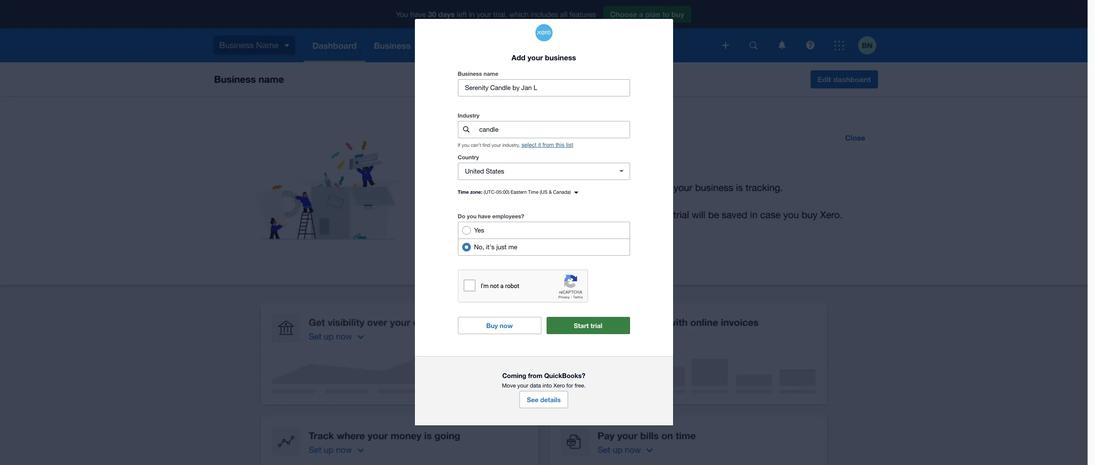 Task type: locate. For each thing, give the bounding box(es) containing it.
for
[[567, 382, 574, 389]]

2 vertical spatial your
[[518, 382, 529, 389]]

list
[[567, 142, 574, 148]]

your
[[528, 53, 543, 62], [492, 143, 501, 148], [518, 382, 529, 389]]

zone:
[[471, 189, 483, 195]]

industry
[[458, 112, 480, 119]]

me
[[509, 243, 518, 251]]

your left data
[[518, 382, 529, 389]]

your right find
[[492, 143, 501, 148]]

do you have employees? group
[[458, 222, 630, 256]]

this
[[556, 142, 565, 148]]

buy
[[487, 322, 498, 329]]

no,
[[474, 243, 485, 251]]

1 horizontal spatial time
[[529, 189, 539, 195]]

time left (us
[[529, 189, 539, 195]]

1 vertical spatial from
[[528, 372, 543, 379]]

0 vertical spatial you
[[462, 143, 470, 148]]

search icon image
[[463, 126, 470, 133]]

your inside the 'coming from quickbooks? move your data into xero for free.'
[[518, 382, 529, 389]]

industry,
[[503, 143, 521, 148]]

you right do
[[467, 213, 477, 220]]

it
[[538, 142, 541, 148]]

time left zone:
[[458, 189, 469, 195]]

time
[[458, 189, 469, 195], [529, 189, 539, 195]]

from up data
[[528, 372, 543, 379]]

xero
[[554, 382, 565, 389]]

from
[[543, 142, 554, 148], [528, 372, 543, 379]]

your right add
[[528, 53, 543, 62]]

you right if
[[462, 143, 470, 148]]

if
[[458, 143, 461, 148]]

your inside if you can't find your industry, select it from this list
[[492, 143, 501, 148]]

add
[[512, 53, 526, 62]]

start trial button
[[547, 317, 630, 334]]

from inside the 'coming from quickbooks? move your data into xero for free.'
[[528, 372, 543, 379]]

select
[[522, 142, 537, 148]]

business name
[[458, 70, 499, 77]]

you for have
[[467, 213, 477, 220]]

do you have employees?
[[458, 213, 525, 220]]

you
[[462, 143, 470, 148], [467, 213, 477, 220]]

have
[[478, 213, 491, 220]]

country
[[458, 154, 479, 161]]

just
[[497, 243, 507, 251]]

see details button
[[520, 391, 568, 408]]

name
[[484, 70, 499, 77]]

move
[[502, 382, 516, 389]]

your for can't
[[492, 143, 501, 148]]

xero image
[[536, 24, 553, 41]]

you inside if you can't find your industry, select it from this list
[[462, 143, 470, 148]]

1 vertical spatial your
[[492, 143, 501, 148]]

you for can't
[[462, 143, 470, 148]]

1 vertical spatial you
[[467, 213, 477, 220]]

from right it
[[543, 142, 554, 148]]



Task type: describe. For each thing, give the bounding box(es) containing it.
it's
[[486, 243, 495, 251]]

into
[[543, 382, 552, 389]]

employees?
[[493, 213, 525, 220]]

see
[[527, 396, 539, 404]]

0 vertical spatial your
[[528, 53, 543, 62]]

time inside "time zone: (utc-05:00) eastern time (us & canada)"
[[529, 189, 539, 195]]

0 vertical spatial from
[[543, 142, 554, 148]]

business
[[545, 53, 576, 62]]

see details
[[527, 396, 561, 404]]

Country field
[[458, 163, 610, 180]]

0 horizontal spatial time
[[458, 189, 469, 195]]

yes
[[474, 226, 485, 234]]

select it from this list button
[[522, 142, 574, 148]]

&
[[549, 189, 552, 195]]

Business name field
[[458, 80, 630, 96]]

quickbooks?
[[545, 372, 586, 379]]

coming from quickbooks? move your data into xero for free.
[[502, 372, 586, 389]]

add your business
[[512, 53, 576, 62]]

canada)
[[554, 189, 571, 195]]

eastern
[[511, 189, 527, 195]]

(us
[[540, 189, 548, 195]]

start
[[574, 322, 589, 329]]

details
[[541, 396, 561, 404]]

now
[[500, 322, 513, 329]]

if you can't find your industry, select it from this list
[[458, 142, 574, 148]]

Industry field
[[479, 121, 630, 138]]

(utc-
[[484, 189, 497, 195]]

05:00)
[[497, 189, 510, 195]]

buy now
[[487, 322, 513, 329]]

can't
[[471, 143, 481, 148]]

time zone: (utc-05:00) eastern time (us & canada)
[[458, 189, 571, 195]]

find
[[483, 143, 491, 148]]

start trial
[[574, 322, 603, 329]]

free.
[[575, 382, 586, 389]]

coming
[[503, 372, 527, 379]]

trial
[[591, 322, 603, 329]]

data
[[530, 382, 541, 389]]

clear image
[[613, 163, 630, 180]]

your for quickbooks?
[[518, 382, 529, 389]]

do
[[458, 213, 466, 220]]

no, it's just me
[[474, 243, 518, 251]]

business
[[458, 70, 482, 77]]

buy now button
[[458, 317, 542, 334]]



Task type: vqa. For each thing, say whether or not it's contained in the screenshot.
leftmost svg icon
no



